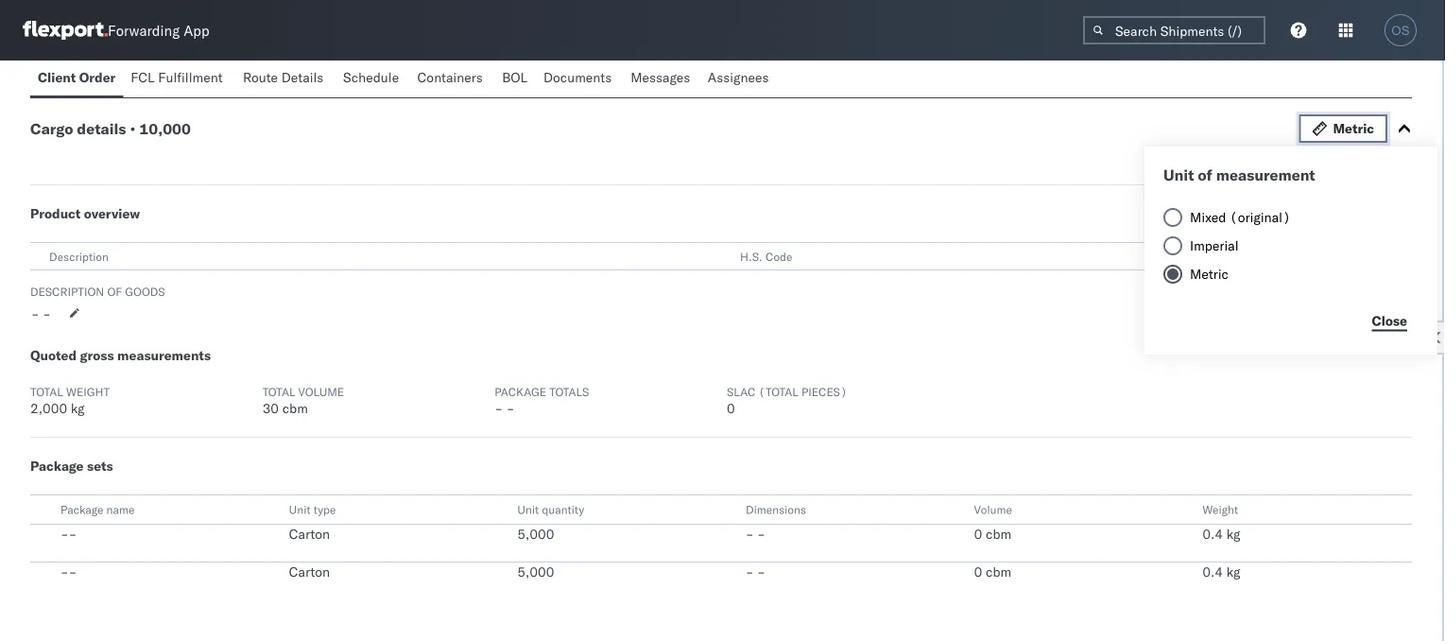 Task type: describe. For each thing, give the bounding box(es) containing it.
total for 30
[[263, 384, 295, 399]]

•
[[130, 119, 136, 138]]

2,000
[[30, 400, 67, 416]]

close button
[[1361, 307, 1419, 336]]

totals
[[550, 384, 589, 399]]

messages
[[631, 69, 690, 86]]

quoted
[[30, 347, 77, 364]]

gross
[[80, 347, 114, 364]]

mixed (original)
[[1190, 209, 1291, 225]]

package name
[[61, 503, 135, 517]]

documents
[[544, 69, 612, 86]]

0 inside the slac (total pieces) 0
[[727, 400, 735, 416]]

total weight 2,000 kg
[[30, 384, 110, 416]]

1 vertical spatial - -
[[746, 526, 766, 542]]

client
[[38, 69, 76, 86]]

overview
[[84, 205, 140, 222]]

unit for unit quantity
[[517, 503, 539, 517]]

bol
[[502, 69, 528, 86]]

h.s.
[[740, 249, 763, 263]]

unit type
[[289, 503, 336, 517]]

os
[[1392, 23, 1410, 37]]

unit for unit of measurement
[[1164, 165, 1194, 184]]

1 5,000 from the top
[[517, 526, 554, 542]]

name
[[106, 503, 135, 517]]

flexport. image
[[23, 21, 108, 40]]

measurement
[[1217, 165, 1316, 184]]

2 -- from the top
[[61, 563, 77, 580]]

package totals - -
[[495, 384, 589, 416]]

assignees button
[[700, 61, 780, 97]]

sets
[[87, 458, 113, 474]]

2 vertical spatial - -
[[746, 563, 766, 580]]

(original)
[[1230, 209, 1291, 225]]

weight
[[66, 384, 110, 399]]

1 0.4 from the top
[[1203, 526, 1223, 542]]

2 0 cbm from the top
[[974, 563, 1012, 580]]

1 vertical spatial cbm
[[986, 526, 1012, 542]]

product
[[30, 205, 81, 222]]

documents button
[[536, 61, 623, 97]]

cargo details • 10,000
[[30, 119, 191, 138]]

schedule
[[343, 69, 399, 86]]

volume
[[974, 503, 1013, 517]]

containers
[[417, 69, 483, 86]]

fulfillment
[[158, 69, 223, 86]]

package for package totals - -
[[495, 384, 547, 399]]

2 vertical spatial 0
[[974, 563, 983, 580]]

2 5,000 from the top
[[517, 563, 554, 580]]

forwarding
[[108, 21, 180, 39]]

fcl fulfillment
[[131, 69, 223, 86]]

assignees
[[708, 69, 769, 86]]

kg inside total weight 2,000 kg
[[71, 400, 85, 416]]

30
[[263, 400, 279, 416]]

forwarding app
[[108, 21, 210, 39]]

2 carton from the top
[[289, 563, 330, 580]]

close
[[1372, 312, 1408, 329]]



Task type: locate. For each thing, give the bounding box(es) containing it.
0 cbm
[[974, 526, 1012, 542], [974, 563, 1012, 580]]

1 vertical spatial 0.4
[[1203, 563, 1223, 580]]

1 horizontal spatial total
[[263, 384, 295, 399]]

description up description of goods
[[49, 249, 109, 263]]

1 0 cbm from the top
[[974, 526, 1012, 542]]

details
[[77, 119, 126, 138]]

unit left quantity
[[517, 503, 539, 517]]

2 vertical spatial package
[[61, 503, 103, 517]]

schedule button
[[336, 61, 410, 97]]

1 horizontal spatial metric
[[1333, 120, 1375, 137]]

total up 2,000
[[30, 384, 63, 399]]

0 vertical spatial 5,000
[[517, 526, 554, 542]]

2 0.4 from the top
[[1203, 563, 1223, 580]]

client order
[[38, 69, 116, 86]]

route
[[243, 69, 278, 86]]

1 vertical spatial package
[[30, 458, 84, 474]]

unit left type
[[289, 503, 311, 517]]

mixed
[[1190, 209, 1227, 225]]

total inside total volume 30 cbm
[[263, 384, 295, 399]]

total up 30
[[263, 384, 295, 399]]

route details
[[243, 69, 324, 86]]

imperial
[[1190, 237, 1239, 254]]

fcl fulfillment button
[[123, 61, 235, 97]]

0 horizontal spatial total
[[30, 384, 63, 399]]

1 vertical spatial carton
[[289, 563, 330, 580]]

description up quoted
[[30, 284, 104, 298]]

1 horizontal spatial of
[[1198, 165, 1213, 184]]

1 carton from the top
[[289, 526, 330, 542]]

h.s. code
[[740, 249, 793, 263]]

1 0.4 kg from the top
[[1203, 526, 1241, 542]]

1 vertical spatial kg
[[1227, 526, 1241, 542]]

dimensions
[[746, 503, 806, 517]]

client order button
[[30, 61, 123, 97]]

measurements
[[117, 347, 211, 364]]

0 vertical spatial carton
[[289, 526, 330, 542]]

weight
[[1203, 503, 1239, 517]]

0.4 kg
[[1203, 526, 1241, 542], [1203, 563, 1241, 580]]

total volume 30 cbm
[[263, 384, 344, 416]]

product overview
[[30, 205, 140, 222]]

total for 2,000
[[30, 384, 63, 399]]

0 vertical spatial metric
[[1333, 120, 1375, 137]]

0
[[727, 400, 735, 416], [974, 526, 983, 542], [974, 563, 983, 580]]

unit for unit type
[[289, 503, 311, 517]]

1 vertical spatial 0.4 kg
[[1203, 563, 1241, 580]]

description of goods
[[30, 284, 165, 298]]

2 total from the left
[[263, 384, 295, 399]]

type
[[314, 503, 336, 517]]

package left name
[[61, 503, 103, 517]]

metric button
[[1299, 114, 1388, 143]]

goods
[[125, 284, 165, 298]]

1 vertical spatial 0 cbm
[[974, 563, 1012, 580]]

slac
[[727, 384, 756, 399]]

2 vertical spatial cbm
[[986, 563, 1012, 580]]

description
[[49, 249, 109, 263], [30, 284, 104, 298]]

10,000
[[139, 119, 191, 138]]

details
[[281, 69, 324, 86]]

0 horizontal spatial unit
[[289, 503, 311, 517]]

of for goods
[[107, 284, 122, 298]]

forwarding app link
[[23, 21, 210, 40]]

0 vertical spatial 0.4 kg
[[1203, 526, 1241, 542]]

unit up mixed
[[1164, 165, 1194, 184]]

messages button
[[623, 61, 700, 97]]

0 vertical spatial of
[[1198, 165, 1213, 184]]

code
[[766, 249, 793, 263]]

fcl
[[131, 69, 155, 86]]

- -
[[31, 305, 51, 322], [746, 526, 766, 542], [746, 563, 766, 580]]

1 vertical spatial metric
[[1190, 266, 1229, 282]]

description for description of goods
[[30, 284, 104, 298]]

0.4
[[1203, 526, 1223, 542], [1203, 563, 1223, 580]]

of for measurement
[[1198, 165, 1213, 184]]

slac (total pieces) 0
[[727, 384, 847, 416]]

package for package name
[[61, 503, 103, 517]]

0 vertical spatial cbm
[[282, 400, 308, 416]]

quantity
[[542, 503, 585, 517]]

0 vertical spatial description
[[49, 249, 109, 263]]

kg
[[71, 400, 85, 416], [1227, 526, 1241, 542], [1227, 563, 1241, 580]]

route details button
[[235, 61, 336, 97]]

package
[[495, 384, 547, 399], [30, 458, 84, 474], [61, 503, 103, 517]]

Search Shipments (/) text field
[[1083, 16, 1266, 44]]

1 vertical spatial 0
[[974, 526, 983, 542]]

metric
[[1333, 120, 1375, 137], [1190, 266, 1229, 282]]

unit
[[1164, 165, 1194, 184], [289, 503, 311, 517], [517, 503, 539, 517]]

0 vertical spatial - -
[[31, 305, 51, 322]]

1 horizontal spatial unit
[[517, 503, 539, 517]]

2 0.4 kg from the top
[[1203, 563, 1241, 580]]

0 vertical spatial package
[[495, 384, 547, 399]]

of left the goods in the left of the page
[[107, 284, 122, 298]]

package for package sets
[[30, 458, 84, 474]]

1 vertical spatial description
[[30, 284, 104, 298]]

app
[[184, 21, 210, 39]]

unit of measurement
[[1164, 165, 1316, 184]]

1 vertical spatial 5,000
[[517, 563, 554, 580]]

-
[[31, 305, 39, 322], [43, 305, 51, 322], [495, 400, 503, 416], [506, 400, 515, 416], [61, 526, 69, 542], [69, 526, 77, 542], [746, 526, 754, 542], [758, 526, 766, 542], [61, 563, 69, 580], [69, 563, 77, 580], [746, 563, 754, 580], [758, 563, 766, 580]]

metric inside 'button'
[[1333, 120, 1375, 137]]

pieces)
[[802, 384, 847, 399]]

0 vertical spatial 0.4
[[1203, 526, 1223, 542]]

0 vertical spatial --
[[61, 526, 77, 542]]

cargo
[[30, 119, 73, 138]]

of
[[1198, 165, 1213, 184], [107, 284, 122, 298]]

order
[[79, 69, 116, 86]]

1 vertical spatial of
[[107, 284, 122, 298]]

cbm
[[282, 400, 308, 416], [986, 526, 1012, 542], [986, 563, 1012, 580]]

bol button
[[495, 61, 536, 97]]

of up mixed
[[1198, 165, 1213, 184]]

0 horizontal spatial of
[[107, 284, 122, 298]]

package left the totals
[[495, 384, 547, 399]]

total inside total weight 2,000 kg
[[30, 384, 63, 399]]

package sets
[[30, 458, 113, 474]]

0 vertical spatial 0
[[727, 400, 735, 416]]

1 -- from the top
[[61, 526, 77, 542]]

0 vertical spatial 0 cbm
[[974, 526, 1012, 542]]

volume
[[298, 384, 344, 399]]

--
[[61, 526, 77, 542], [61, 563, 77, 580]]

2 horizontal spatial unit
[[1164, 165, 1194, 184]]

2 vertical spatial kg
[[1227, 563, 1241, 580]]

description for description
[[49, 249, 109, 263]]

(total
[[759, 384, 799, 399]]

total
[[30, 384, 63, 399], [263, 384, 295, 399]]

os button
[[1379, 9, 1423, 52]]

cbm inside total volume 30 cbm
[[282, 400, 308, 416]]

1 vertical spatial --
[[61, 563, 77, 580]]

package inside 'package totals - -'
[[495, 384, 547, 399]]

0 vertical spatial kg
[[71, 400, 85, 416]]

package left sets
[[30, 458, 84, 474]]

containers button
[[410, 61, 495, 97]]

0 horizontal spatial metric
[[1190, 266, 1229, 282]]

unit quantity
[[517, 503, 585, 517]]

5,000
[[517, 526, 554, 542], [517, 563, 554, 580]]

carton
[[289, 526, 330, 542], [289, 563, 330, 580]]

1 total from the left
[[30, 384, 63, 399]]

quoted gross measurements
[[30, 347, 211, 364]]



Task type: vqa. For each thing, say whether or not it's contained in the screenshot.
Documents at the left
yes



